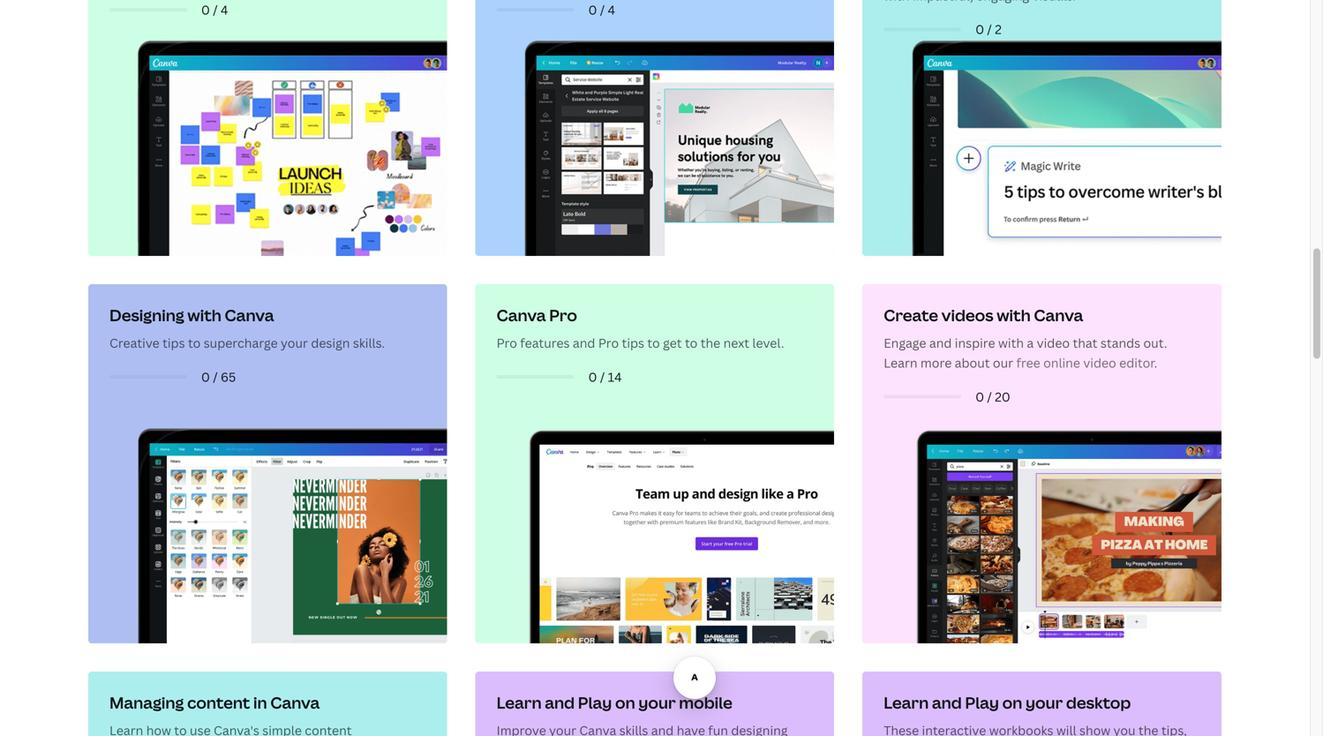Task type: describe. For each thing, give the bounding box(es) containing it.
0 / 20
[[976, 388, 1011, 405]]

with up a
[[997, 305, 1031, 327]]

canva inside canva pro pro features and pro tips to get to the next level.
[[497, 305, 546, 327]]

20
[[995, 388, 1011, 405]]

65
[[221, 369, 236, 385]]

tutorials designing image
[[94, 426, 447, 644]]

online
[[1044, 355, 1081, 371]]

tutorials video image
[[869, 290, 1222, 644]]

and for engage and inspire with a video that stands out. learn more about our
[[930, 335, 952, 352]]

tips inside canva pro pro features and pro tips to get to the next level.
[[622, 335, 645, 352]]

features
[[520, 335, 570, 352]]

learn and play on your mobile
[[497, 692, 733, 714]]

tips inside "designing with canva creative tips to supercharge your design skills."
[[163, 335, 185, 352]]

managing content in canva link
[[88, 672, 447, 736]]

canva up that
[[1034, 305, 1084, 327]]

supercharge
[[204, 335, 278, 352]]

content
[[187, 692, 250, 714]]

engage and inspire with a video that stands out. learn more about our
[[884, 335, 1168, 371]]

14
[[608, 369, 622, 385]]

and for learn and play on your desktop
[[932, 692, 962, 714]]

and inside canva pro pro features and pro tips to get to the next level.
[[573, 335, 596, 352]]

next
[[724, 335, 750, 352]]

1 vertical spatial video
[[1084, 355, 1117, 371]]

learn and play on your mobile link
[[476, 672, 835, 736]]

your for learn and play on your mobile
[[639, 692, 676, 714]]

the
[[701, 335, 721, 352]]

creative
[[109, 335, 160, 352]]

stands
[[1101, 335, 1141, 352]]

designing
[[109, 305, 184, 327]]

0 / 4 for create websites with canva image
[[589, 1, 616, 18]]

2 horizontal spatial pro
[[599, 335, 619, 352]]

learn and play on your desktop link
[[863, 672, 1222, 736]]

0 / 14
[[589, 369, 622, 385]]

free online video editor link
[[1017, 355, 1155, 371]]

create videos with canva
[[884, 305, 1084, 327]]

2
[[995, 21, 1002, 38]]

0 horizontal spatial pro
[[497, 335, 517, 352]]

learn for learn and play on your desktop
[[884, 692, 929, 714]]

with inside engage and inspire with a video that stands out. learn more about our
[[999, 335, 1024, 352]]

design
[[311, 335, 350, 352]]

on for desktop
[[1003, 692, 1023, 714]]

mobile
[[679, 692, 733, 714]]



Task type: vqa. For each thing, say whether or not it's contained in the screenshot.
first Tab from the right
no



Task type: locate. For each thing, give the bounding box(es) containing it.
about
[[955, 355, 990, 371]]

to left the supercharge
[[188, 335, 201, 352]]

1 horizontal spatial your
[[639, 692, 676, 714]]

2 tips from the left
[[622, 335, 645, 352]]

with up the supercharge
[[188, 305, 222, 327]]

on left 'desktop'
[[1003, 692, 1023, 714]]

tutorials pro image
[[481, 290, 835, 644]]

video up online
[[1037, 335, 1070, 352]]

with inside "designing with canva creative tips to supercharge your design skills."
[[188, 305, 222, 327]]

managing content in canva
[[109, 692, 320, 714]]

editor
[[1120, 355, 1155, 371]]

1 play from the left
[[578, 692, 612, 714]]

on
[[615, 692, 636, 714], [1003, 692, 1023, 714]]

learn inside engage and inspire with a video that stands out. learn more about our
[[884, 355, 918, 371]]

free
[[1017, 355, 1041, 371]]

0
[[201, 1, 210, 18], [589, 1, 597, 18], [976, 21, 985, 38], [201, 369, 210, 385], [589, 369, 597, 385], [976, 388, 985, 405]]

1 horizontal spatial to
[[648, 335, 660, 352]]

canva pro pro features and pro tips to get to the next level.
[[497, 305, 785, 352]]

2 to from the left
[[648, 335, 660, 352]]

learn and play on your desktop
[[884, 692, 1131, 714]]

content management pro image
[[94, 678, 447, 736]]

out.
[[1144, 335, 1168, 352]]

canva inside "designing with canva creative tips to supercharge your design skills."
[[225, 305, 274, 327]]

2 horizontal spatial to
[[685, 335, 698, 352]]

1 0 / 4 from the left
[[201, 1, 228, 18]]

create websites with canva image
[[481, 38, 835, 256]]

with left a
[[999, 335, 1024, 352]]

videos
[[942, 305, 994, 327]]

engage
[[884, 335, 927, 352]]

your left mobile
[[639, 692, 676, 714]]

1 horizontal spatial 4
[[608, 1, 616, 18]]

learn and play desktop image
[[869, 678, 1222, 736]]

and for learn and play on your mobile
[[545, 692, 575, 714]]

video down that
[[1084, 355, 1117, 371]]

and inside the learn and play on your desktop link
[[932, 692, 962, 714]]

and
[[573, 335, 596, 352], [930, 335, 952, 352], [545, 692, 575, 714], [932, 692, 962, 714]]

4 for create websites with canva image
[[608, 1, 616, 18]]

learn for learn and play on your mobile
[[497, 692, 542, 714]]

0 horizontal spatial on
[[615, 692, 636, 714]]

2 0 / 4 from the left
[[589, 1, 616, 18]]

to inside "designing with canva creative tips to supercharge your design skills."
[[188, 335, 201, 352]]

0 / 4 for tutorials whiteboards image
[[201, 1, 228, 18]]

tips down designing
[[163, 335, 185, 352]]

video inside engage and inspire with a video that stands out. learn more about our
[[1037, 335, 1070, 352]]

your
[[281, 335, 308, 352], [639, 692, 676, 714], [1026, 692, 1063, 714]]

0 / 4
[[201, 1, 228, 18], [589, 1, 616, 18]]

to right get
[[685, 335, 698, 352]]

1 horizontal spatial play
[[966, 692, 1000, 714]]

0 vertical spatial video
[[1037, 335, 1070, 352]]

to left get
[[648, 335, 660, 352]]

0 / 65
[[201, 369, 236, 385]]

0 / 2
[[976, 21, 1002, 38]]

managing
[[109, 692, 184, 714]]

to
[[188, 335, 201, 352], [648, 335, 660, 352], [685, 335, 698, 352]]

1 horizontal spatial 0 / 4
[[589, 1, 616, 18]]

0 horizontal spatial 4
[[221, 1, 228, 18]]

create
[[884, 305, 939, 327]]

more
[[921, 355, 952, 371]]

skills.
[[353, 335, 385, 352]]

desktop
[[1067, 692, 1131, 714]]

0 horizontal spatial video
[[1037, 335, 1070, 352]]

our
[[993, 355, 1014, 371]]

your inside "designing with canva creative tips to supercharge your design skills."
[[281, 335, 308, 352]]

1 to from the left
[[188, 335, 201, 352]]

1 horizontal spatial tips
[[622, 335, 645, 352]]

in
[[253, 692, 267, 714]]

canva up features
[[497, 305, 546, 327]]

canva
[[225, 305, 274, 327], [497, 305, 546, 327], [1034, 305, 1084, 327], [270, 692, 320, 714]]

on for mobile
[[615, 692, 636, 714]]

on left mobile
[[615, 692, 636, 714]]

your for learn and play on your desktop
[[1026, 692, 1063, 714]]

canva up the supercharge
[[225, 305, 274, 327]]

free online video editor .
[[1017, 355, 1158, 371]]

1 on from the left
[[615, 692, 636, 714]]

your inside the learn and play on your desktop link
[[1026, 692, 1063, 714]]

that
[[1073, 335, 1098, 352]]

/
[[213, 1, 218, 18], [600, 1, 605, 18], [988, 21, 992, 38], [213, 369, 218, 385], [600, 369, 605, 385], [988, 388, 992, 405]]

with
[[188, 305, 222, 327], [997, 305, 1031, 327], [999, 335, 1024, 352]]

pro up 0 / 14
[[599, 335, 619, 352]]

0 horizontal spatial 0 / 4
[[201, 1, 228, 18]]

2 play from the left
[[966, 692, 1000, 714]]

and inside engage and inspire with a video that stands out. learn more about our
[[930, 335, 952, 352]]

a
[[1027, 335, 1034, 352]]

pro up features
[[549, 305, 577, 327]]

inspire
[[955, 335, 996, 352]]

2 4 from the left
[[608, 1, 616, 18]]

0 horizontal spatial tips
[[163, 335, 185, 352]]

1 4 from the left
[[221, 1, 228, 18]]

get
[[663, 335, 682, 352]]

2 on from the left
[[1003, 692, 1023, 714]]

your left design
[[281, 335, 308, 352]]

4 for tutorials whiteboards image
[[221, 1, 228, 18]]

learn
[[884, 355, 918, 371], [497, 692, 542, 714], [884, 692, 929, 714]]

pro left features
[[497, 335, 517, 352]]

tips up 14
[[622, 335, 645, 352]]

play for desktop
[[966, 692, 1000, 714]]

1 horizontal spatial video
[[1084, 355, 1117, 371]]

1 tips from the left
[[163, 335, 185, 352]]

0 horizontal spatial play
[[578, 692, 612, 714]]

play
[[578, 692, 612, 714], [966, 692, 1000, 714]]

1 horizontal spatial pro
[[549, 305, 577, 327]]

your left 'desktop'
[[1026, 692, 1063, 714]]

level.
[[753, 335, 785, 352]]

and inside learn and play on your mobile link
[[545, 692, 575, 714]]

canva right in
[[270, 692, 320, 714]]

4
[[221, 1, 228, 18], [608, 1, 616, 18]]

play for mobile
[[578, 692, 612, 714]]

designing with canva creative tips to supercharge your design skills.
[[109, 305, 385, 352]]

1 horizontal spatial on
[[1003, 692, 1023, 714]]

tips
[[163, 335, 185, 352], [622, 335, 645, 352]]

0 horizontal spatial your
[[281, 335, 308, 352]]

.
[[1155, 355, 1158, 371]]

3 to from the left
[[685, 335, 698, 352]]

tutorials whiteboards image
[[94, 38, 447, 256]]

your inside learn and play on your mobile link
[[639, 692, 676, 714]]

pro
[[549, 305, 577, 327], [497, 335, 517, 352], [599, 335, 619, 352]]

0 horizontal spatial to
[[188, 335, 201, 352]]

2 horizontal spatial your
[[1026, 692, 1063, 714]]

tutorials docs image
[[869, 38, 1222, 256]]

video
[[1037, 335, 1070, 352], [1084, 355, 1117, 371]]



